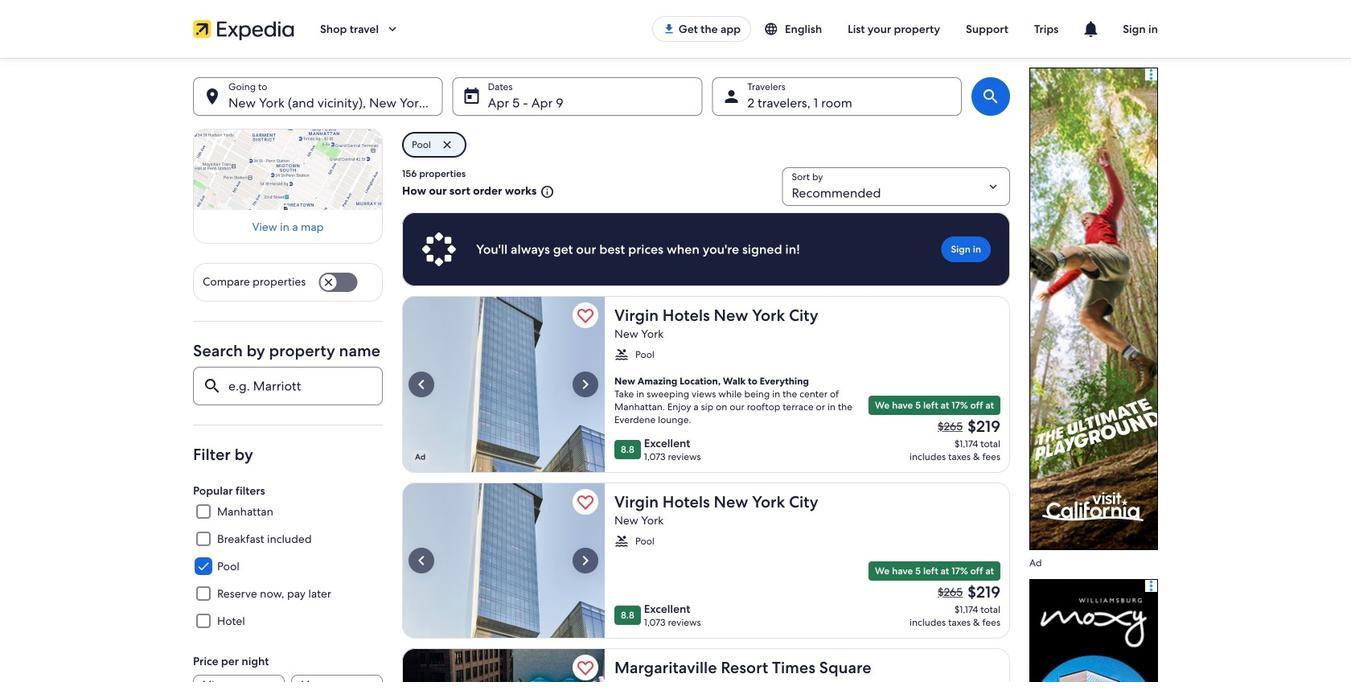 Task type: vqa. For each thing, say whether or not it's contained in the screenshot.
tab list
no



Task type: describe. For each thing, give the bounding box(es) containing it.
2 show next image for virgin hotels new york city image from the top
[[576, 551, 595, 570]]

exterior image for the show previous image for virgin hotels new york city corresponding to second show next image for virgin hotels new york city from the bottom of the page
[[402, 296, 605, 473]]

static map image image
[[193, 129, 383, 210]]

communication center icon image
[[1082, 19, 1101, 39]]



Task type: locate. For each thing, give the bounding box(es) containing it.
2 exterior image from the top
[[402, 483, 605, 639]]

1 exterior image from the top
[[402, 296, 605, 473]]

expedia logo image
[[193, 18, 294, 40]]

1 vertical spatial show previous image for virgin hotels new york city image
[[412, 551, 431, 570]]

1 show previous image for virgin hotels new york city image from the top
[[412, 375, 431, 394]]

show previous image for virgin hotels new york city image
[[412, 375, 431, 394], [412, 551, 431, 570]]

trailing image
[[385, 22, 400, 36]]

show next image for virgin hotels new york city image
[[576, 375, 595, 394], [576, 551, 595, 570]]

small image
[[764, 22, 785, 36], [537, 185, 555, 199], [615, 348, 629, 362], [615, 534, 629, 549]]

exterior image
[[402, 296, 605, 473], [402, 483, 605, 639]]

download the app button image
[[663, 23, 676, 35]]

1 vertical spatial show next image for virgin hotels new york city image
[[576, 551, 595, 570]]

0 vertical spatial show next image for virgin hotels new york city image
[[576, 375, 595, 394]]

rooftop pool image
[[402, 649, 605, 682]]

0 vertical spatial show previous image for virgin hotels new york city image
[[412, 375, 431, 394]]

exterior image for the show previous image for virgin hotels new york city related to 1st show next image for virgin hotels new york city from the bottom
[[402, 483, 605, 639]]

1 vertical spatial exterior image
[[402, 483, 605, 639]]

1 show next image for virgin hotels new york city image from the top
[[576, 375, 595, 394]]

show previous image for virgin hotels new york city image for second show next image for virgin hotels new york city from the bottom of the page
[[412, 375, 431, 394]]

2 show previous image for virgin hotels new york city image from the top
[[412, 551, 431, 570]]

0 vertical spatial exterior image
[[402, 296, 605, 473]]

show previous image for virgin hotels new york city image for 1st show next image for virgin hotels new york city from the bottom
[[412, 551, 431, 570]]

search image
[[982, 87, 1001, 106]]



